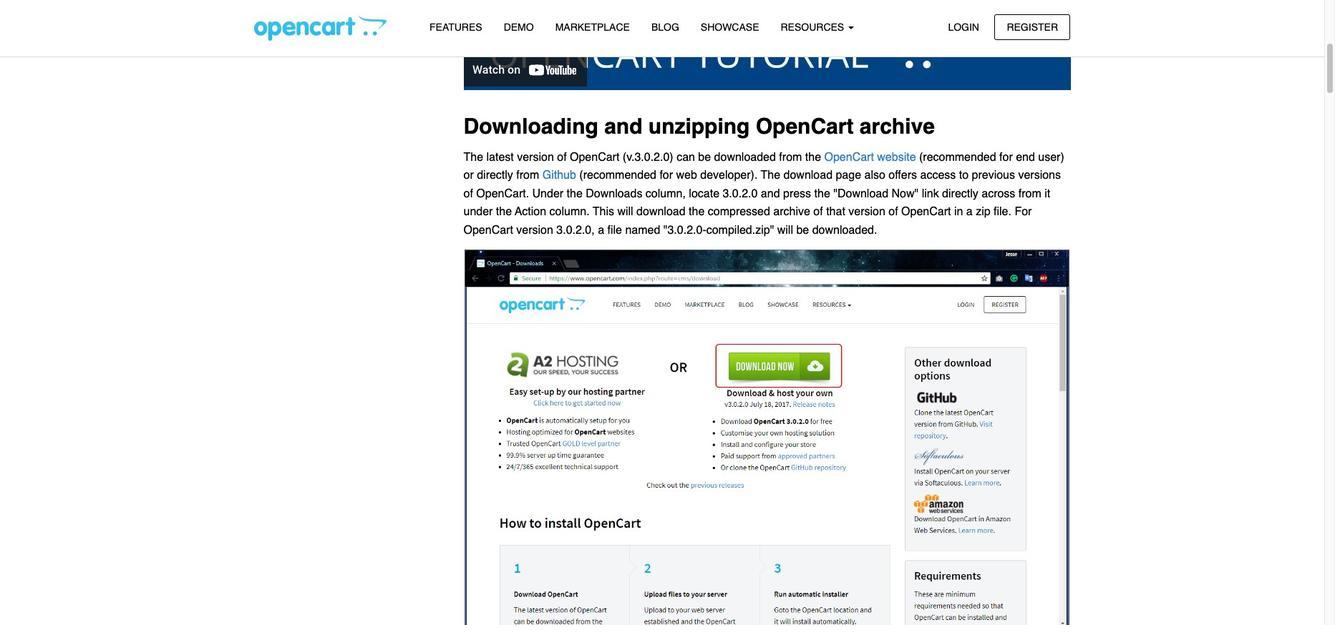 Task type: locate. For each thing, give the bounding box(es) containing it.
the latest version of opencart (v.3.0.2.0) can be downloaded from the opencart website
[[464, 151, 916, 164]]

0 vertical spatial version
[[517, 151, 554, 164]]

1 horizontal spatial for
[[1000, 151, 1013, 164]]

(recommended inside (recommended for web developer). the download page also offers access to previous versions of opencart. under the downloads column, locate 3.0.2.0 and press the "download now" link directly across from it under the action column. this will download the compressed archive of that version of opencart in a zip file. for opencart version 3.0.2.0, a file named "3.0.2.0-compiled.zip" will be downloaded.
[[580, 169, 657, 182]]

a right in
[[967, 206, 973, 219]]

0 vertical spatial for
[[1000, 151, 1013, 164]]

be
[[699, 151, 711, 164], [797, 224, 810, 237]]

0 vertical spatial will
[[618, 206, 634, 219]]

1 vertical spatial from
[[517, 169, 540, 182]]

resources link
[[770, 15, 865, 40]]

download down column,
[[637, 206, 686, 219]]

0 horizontal spatial and
[[605, 114, 643, 139]]

access
[[921, 169, 956, 182]]

0 vertical spatial be
[[699, 151, 711, 164]]

press
[[784, 188, 812, 200]]

from up under
[[517, 169, 540, 182]]

resources
[[781, 21, 847, 33]]

website
[[878, 151, 916, 164]]

will
[[618, 206, 634, 219], [778, 224, 794, 237]]

of down now"
[[889, 206, 899, 219]]

a
[[967, 206, 973, 219], [598, 224, 605, 237]]

demo link
[[493, 15, 545, 40]]

the down downloaded
[[761, 169, 781, 182]]

blog
[[652, 21, 680, 33]]

downloaded
[[715, 151, 776, 164]]

downloading and unzipping opencart archive
[[464, 114, 935, 139]]

of up github link
[[557, 151, 567, 164]]

version down action at top
[[517, 224, 554, 237]]

version
[[517, 151, 554, 164], [849, 206, 886, 219], [517, 224, 554, 237]]

link
[[922, 188, 939, 200]]

version up github link
[[517, 151, 554, 164]]

offers
[[889, 169, 918, 182]]

0 horizontal spatial be
[[699, 151, 711, 164]]

the
[[464, 151, 484, 164], [761, 169, 781, 182]]

under
[[464, 206, 493, 219]]

(recommended up to
[[920, 151, 997, 164]]

github link
[[543, 169, 576, 182]]

for
[[1000, 151, 1013, 164], [660, 169, 673, 182]]

0 horizontal spatial will
[[618, 206, 634, 219]]

archive down press
[[774, 206, 811, 219]]

demo
[[504, 21, 534, 33]]

0 vertical spatial directly
[[477, 169, 513, 182]]

for inside (recommended for web developer). the download page also offers access to previous versions of opencart. under the downloads column, locate 3.0.2.0 and press the "download now" link directly across from it under the action column. this will download the compressed archive of that version of opencart in a zip file. for opencart version 3.0.2.0, a file named "3.0.2.0-compiled.zip" will be downloaded.
[[660, 169, 673, 182]]

1 vertical spatial directly
[[943, 188, 979, 200]]

1 horizontal spatial download
[[784, 169, 833, 182]]

that
[[827, 206, 846, 219]]

1 horizontal spatial the
[[761, 169, 781, 182]]

will up file
[[618, 206, 634, 219]]

0 vertical spatial the
[[464, 151, 484, 164]]

can
[[677, 151, 695, 164]]

1 horizontal spatial directly
[[943, 188, 979, 200]]

previous
[[972, 169, 1016, 182]]

(recommended inside (recommended for end user) or directly from
[[920, 151, 997, 164]]

2 horizontal spatial from
[[1019, 188, 1042, 200]]

locate
[[689, 188, 720, 200]]

upgrading link
[[254, 16, 442, 41]]

0 vertical spatial (recommended
[[920, 151, 997, 164]]

(recommended
[[920, 151, 997, 164], [580, 169, 657, 182]]

and
[[605, 114, 643, 139], [761, 188, 780, 200]]

compressed
[[708, 206, 771, 219]]

opencart - open source shopping cart solution image
[[254, 15, 387, 41]]

versions
[[1019, 169, 1061, 182]]

0 horizontal spatial the
[[464, 151, 484, 164]]

1 vertical spatial download
[[637, 206, 686, 219]]

for left end
[[1000, 151, 1013, 164]]

downloaded.
[[813, 224, 878, 237]]

1 vertical spatial a
[[598, 224, 605, 237]]

named
[[626, 224, 661, 237]]

0 vertical spatial from
[[780, 151, 802, 164]]

the up or
[[464, 151, 484, 164]]

the down 'opencart.'
[[496, 206, 512, 219]]

download up press
[[784, 169, 833, 182]]

features link
[[419, 15, 493, 40]]

(recommended for web developer). the download page also offers access to previous versions of opencart. under the downloads column, locate 3.0.2.0 and press the "download now" link directly across from it under the action column. this will download the compressed archive of that version of opencart in a zip file. for opencart version 3.0.2.0, a file named "3.0.2.0-compiled.zip" will be downloaded.
[[464, 169, 1061, 237]]

from inside (recommended for web developer). the download page also offers access to previous versions of opencart. under the downloads column, locate 3.0.2.0 and press the "download now" link directly across from it under the action column. this will download the compressed archive of that version of opencart in a zip file. for opencart version 3.0.2.0, a file named "3.0.2.0-compiled.zip" will be downloaded.
[[1019, 188, 1042, 200]]

directly up in
[[943, 188, 979, 200]]

0 vertical spatial a
[[967, 206, 973, 219]]

for inside (recommended for end user) or directly from
[[1000, 151, 1013, 164]]

1 vertical spatial (recommended
[[580, 169, 657, 182]]

(recommended up downloads on the top of the page
[[580, 169, 657, 182]]

1 horizontal spatial and
[[761, 188, 780, 200]]

latest
[[487, 151, 514, 164]]

and up '(v.3.0.2.0)'
[[605, 114, 643, 139]]

directly
[[477, 169, 513, 182], [943, 188, 979, 200]]

opencart up github link
[[570, 151, 620, 164]]

and left press
[[761, 188, 780, 200]]

download
[[784, 169, 833, 182], [637, 206, 686, 219]]

directly inside (recommended for end user) or directly from
[[477, 169, 513, 182]]

0 horizontal spatial (recommended
[[580, 169, 657, 182]]

directly down latest
[[477, 169, 513, 182]]

from left the it
[[1019, 188, 1042, 200]]

action
[[515, 206, 547, 219]]

(recommended for end user) or directly from
[[464, 151, 1065, 182]]

1 horizontal spatial archive
[[860, 114, 935, 139]]

opencart.
[[477, 188, 529, 200]]

register
[[1007, 21, 1059, 33]]

1 vertical spatial be
[[797, 224, 810, 237]]

1 vertical spatial the
[[761, 169, 781, 182]]

2 vertical spatial version
[[517, 224, 554, 237]]

file
[[608, 224, 622, 237]]

the
[[806, 151, 822, 164], [567, 188, 583, 200], [815, 188, 831, 200], [496, 206, 512, 219], [689, 206, 705, 219]]

be inside (recommended for web developer). the download page also offers access to previous versions of opencart. under the downloads column, locate 3.0.2.0 and press the "download now" link directly across from it under the action column. this will download the compressed archive of that version of opencart in a zip file. for opencart version 3.0.2.0, a file named "3.0.2.0-compiled.zip" will be downloaded.
[[797, 224, 810, 237]]

0 horizontal spatial download
[[637, 206, 686, 219]]

0 vertical spatial download
[[784, 169, 833, 182]]

of left 'that'
[[814, 206, 823, 219]]

archive up website
[[860, 114, 935, 139]]

be down press
[[797, 224, 810, 237]]

will down press
[[778, 224, 794, 237]]

opencart down link
[[902, 206, 952, 219]]

2 vertical spatial from
[[1019, 188, 1042, 200]]

from up press
[[780, 151, 802, 164]]

1 vertical spatial will
[[778, 224, 794, 237]]

showcase link
[[690, 15, 770, 40]]

1 horizontal spatial will
[[778, 224, 794, 237]]

of
[[557, 151, 567, 164], [464, 188, 473, 200], [814, 206, 823, 219], [889, 206, 899, 219]]

1 vertical spatial and
[[761, 188, 780, 200]]

opencart up (recommended for end user) or directly from
[[756, 114, 854, 139]]

the inside (recommended for web developer). the download page also offers access to previous versions of opencart. under the downloads column, locate 3.0.2.0 and press the "download now" link directly across from it under the action column. this will download the compressed archive of that version of opencart in a zip file. for opencart version 3.0.2.0, a file named "3.0.2.0-compiled.zip" will be downloaded.
[[761, 169, 781, 182]]

0 horizontal spatial archive
[[774, 206, 811, 219]]

archive
[[860, 114, 935, 139], [774, 206, 811, 219]]

3.0.2.0
[[723, 188, 758, 200]]

a left file
[[598, 224, 605, 237]]

1 vertical spatial for
[[660, 169, 673, 182]]

1 vertical spatial archive
[[774, 206, 811, 219]]

0 horizontal spatial from
[[517, 169, 540, 182]]

for
[[1015, 206, 1032, 219]]

and inside (recommended for web developer). the download page also offers access to previous versions of opencart. under the downloads column, locate 3.0.2.0 and press the "download now" link directly across from it under the action column. this will download the compressed archive of that version of opencart in a zip file. for opencart version 3.0.2.0, a file named "3.0.2.0-compiled.zip" will be downloaded.
[[761, 188, 780, 200]]

be right can
[[699, 151, 711, 164]]

opencart up the page
[[825, 151, 874, 164]]

0 vertical spatial archive
[[860, 114, 935, 139]]

1 horizontal spatial be
[[797, 224, 810, 237]]

1 horizontal spatial (recommended
[[920, 151, 997, 164]]

this
[[593, 206, 615, 219]]

0 vertical spatial and
[[605, 114, 643, 139]]

0 horizontal spatial for
[[660, 169, 673, 182]]

for up column,
[[660, 169, 673, 182]]

from
[[780, 151, 802, 164], [517, 169, 540, 182], [1019, 188, 1042, 200]]

upgrading
[[269, 21, 321, 34]]

version down "download
[[849, 206, 886, 219]]

opencart
[[756, 114, 854, 139], [570, 151, 620, 164], [825, 151, 874, 164], [902, 206, 952, 219], [464, 224, 513, 237]]

for for end
[[1000, 151, 1013, 164]]

archive inside (recommended for web developer). the download page also offers access to previous versions of opencart. under the downloads column, locate 3.0.2.0 and press the "download now" link directly across from it under the action column. this will download the compressed archive of that version of opencart in a zip file. for opencart version 3.0.2.0, a file named "3.0.2.0-compiled.zip" will be downloaded.
[[774, 206, 811, 219]]

0 horizontal spatial directly
[[477, 169, 513, 182]]



Task type: describe. For each thing, give the bounding box(es) containing it.
marketplace link
[[545, 15, 641, 40]]

"3.0.2.0-
[[664, 224, 707, 237]]

the down locate at the right of the page
[[689, 206, 705, 219]]

(recommended for end
[[920, 151, 997, 164]]

the up 'that'
[[815, 188, 831, 200]]

end
[[1016, 151, 1036, 164]]

downloading
[[464, 114, 599, 139]]

zip
[[976, 206, 991, 219]]

web
[[676, 169, 698, 182]]

showcase
[[701, 21, 760, 33]]

marketplace
[[556, 21, 630, 33]]

page
[[836, 169, 862, 182]]

1 horizontal spatial a
[[967, 206, 973, 219]]

now"
[[892, 188, 919, 200]]

1 horizontal spatial from
[[780, 151, 802, 164]]

the up press
[[806, 151, 822, 164]]

column.
[[550, 206, 590, 219]]

blog link
[[641, 15, 690, 40]]

login link
[[936, 14, 992, 40]]

of down or
[[464, 188, 473, 200]]

or
[[464, 169, 474, 182]]

opencart website link
[[825, 151, 916, 164]]

from inside (recommended for end user) or directly from
[[517, 169, 540, 182]]

to
[[960, 169, 969, 182]]

the up column.
[[567, 188, 583, 200]]

(recommended for web
[[580, 169, 657, 182]]

directly inside (recommended for web developer). the download page also offers access to previous versions of opencart. under the downloads column, locate 3.0.2.0 and press the "download now" link directly across from it under the action column. this will download the compressed archive of that version of opencart in a zip file. for opencart version 3.0.2.0, a file named "3.0.2.0-compiled.zip" will be downloaded.
[[943, 188, 979, 200]]

(v.3.0.2.0)
[[623, 151, 674, 164]]

it
[[1045, 188, 1051, 200]]

3.0.2.0,
[[557, 224, 595, 237]]

for for web
[[660, 169, 673, 182]]

login
[[949, 21, 980, 33]]

"download
[[834, 188, 889, 200]]

across
[[982, 188, 1016, 200]]

unzipping
[[649, 114, 750, 139]]

in
[[955, 206, 964, 219]]

opencart official site - download image
[[464, 249, 1071, 626]]

also
[[865, 169, 886, 182]]

1 vertical spatial version
[[849, 206, 886, 219]]

opencart down under
[[464, 224, 513, 237]]

developer).
[[701, 169, 758, 182]]

file.
[[994, 206, 1012, 219]]

under
[[533, 188, 564, 200]]

register link
[[995, 14, 1071, 40]]

downloads
[[586, 188, 643, 200]]

0 horizontal spatial a
[[598, 224, 605, 237]]

features
[[430, 21, 483, 33]]

user)
[[1039, 151, 1065, 164]]

compiled.zip"
[[707, 224, 774, 237]]

column,
[[646, 188, 686, 200]]

github
[[543, 169, 576, 182]]



